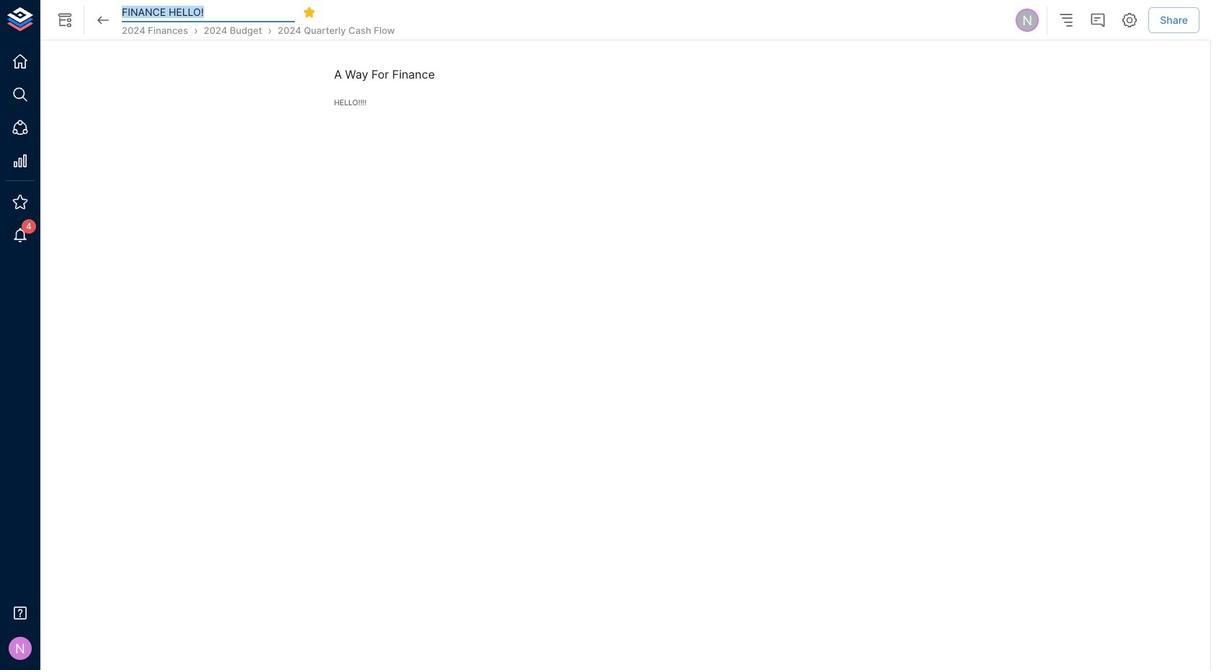 Task type: describe. For each thing, give the bounding box(es) containing it.
settings image
[[1122, 12, 1139, 29]]

table of contents image
[[1058, 12, 1076, 29]]



Task type: vqa. For each thing, say whether or not it's contained in the screenshot.
Show Wiki icon
yes



Task type: locate. For each thing, give the bounding box(es) containing it.
go back image
[[95, 12, 112, 29]]

show wiki image
[[56, 12, 74, 29]]

comments image
[[1090, 12, 1108, 29]]

None text field
[[122, 2, 295, 23]]

remove favorite image
[[303, 6, 316, 19]]



